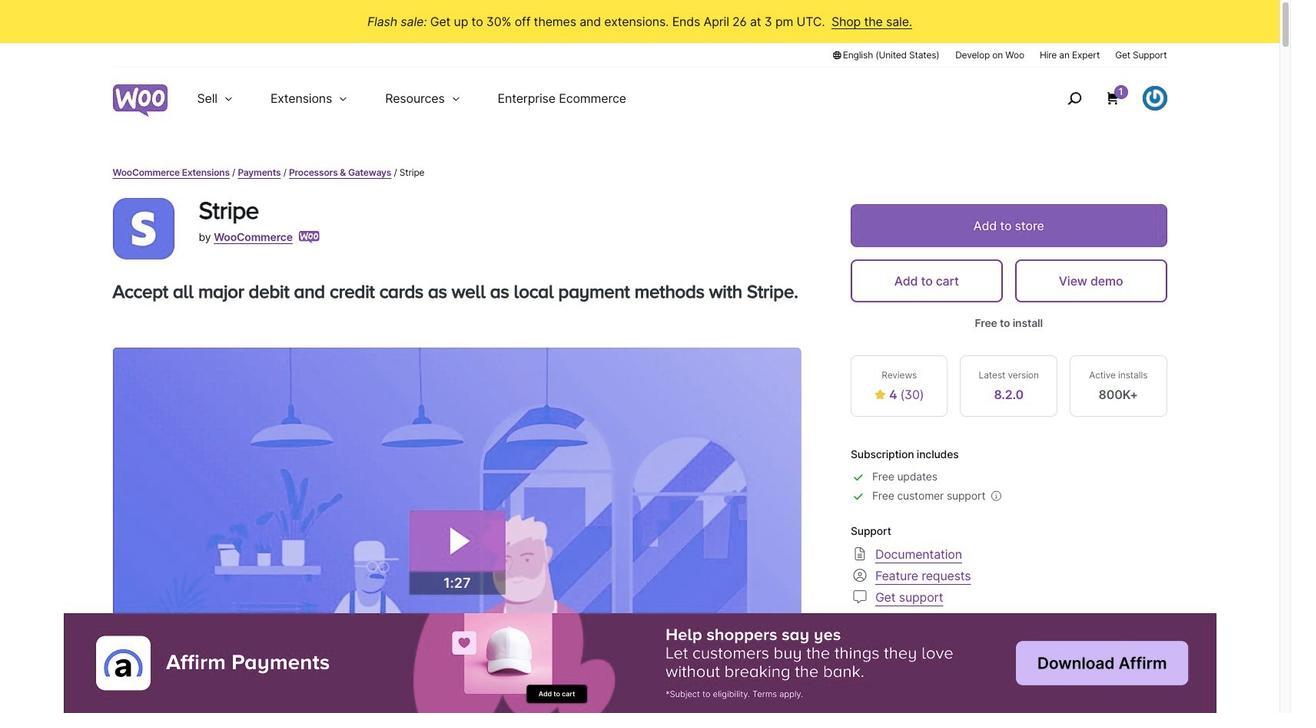 Task type: locate. For each thing, give the bounding box(es) containing it.
message image
[[851, 588, 869, 607]]

file lines image
[[851, 545, 869, 564]]

product icon image
[[113, 198, 174, 260]]



Task type: describe. For each thing, give the bounding box(es) containing it.
service navigation menu element
[[1034, 73, 1167, 123]]

breadcrumb element
[[113, 166, 1167, 180]]

search image
[[1062, 86, 1086, 111]]

circle user image
[[851, 567, 869, 585]]

developed by woocommerce image
[[299, 231, 320, 244]]

open account menu image
[[1142, 86, 1167, 111]]

extra information image
[[989, 489, 1004, 505]]



